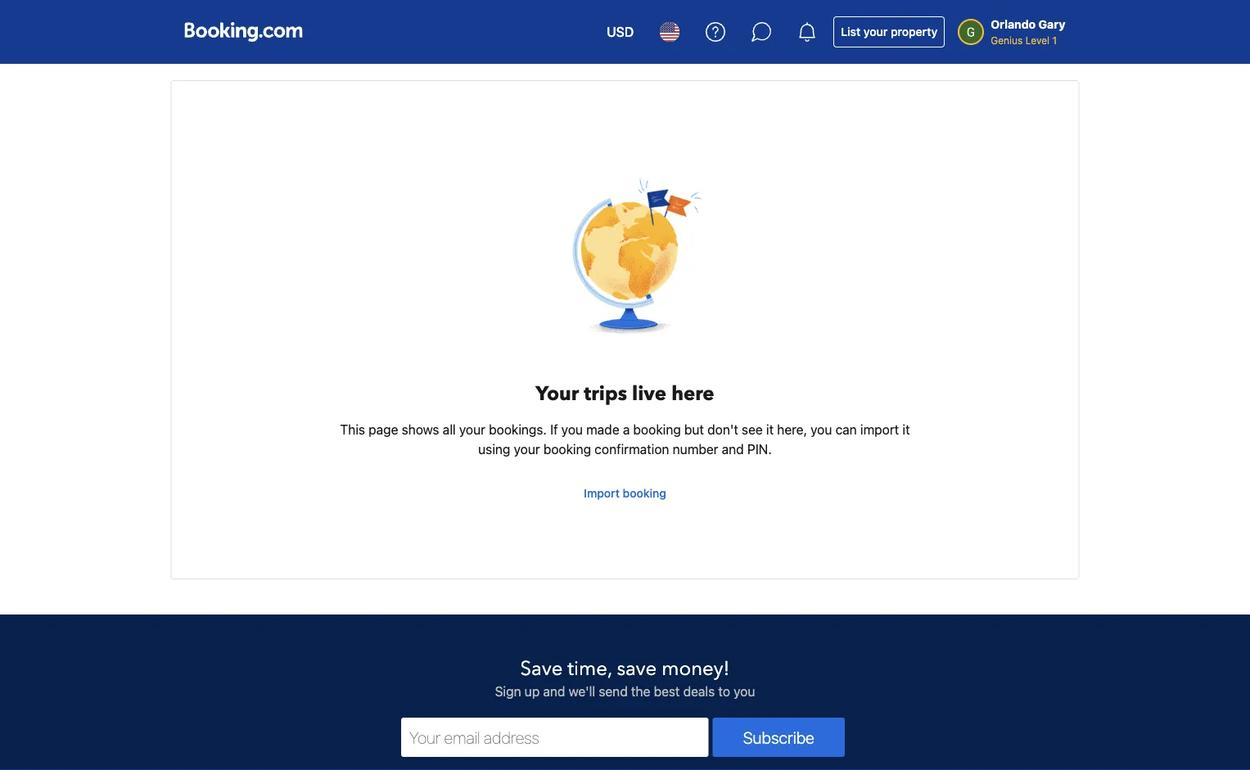 Task type: describe. For each thing, give the bounding box(es) containing it.
made
[[586, 422, 619, 438]]

your
[[536, 380, 579, 407]]

orlando gary genius level 1
[[991, 18, 1066, 46]]

booking.com online hotel reservations image
[[185, 22, 303, 42]]

the
[[631, 684, 650, 700]]

don't
[[708, 422, 738, 438]]

booking inside dropdown button
[[623, 487, 666, 500]]

shows
[[402, 422, 439, 438]]

1
[[1052, 34, 1057, 46]]

usd button
[[597, 12, 644, 52]]

send
[[599, 684, 628, 700]]

gary
[[1039, 18, 1066, 31]]

and inside this page shows all your bookings. if you made a booking but don't see it here, you can import it using your booking confirmation number and pin.
[[722, 442, 744, 457]]

bookings.
[[489, 422, 547, 438]]

you inside save time, save money! sign up and we'll send the best deals to you
[[734, 684, 755, 700]]

list your property link
[[834, 16, 945, 47]]

property
[[891, 25, 938, 38]]

orlando
[[991, 18, 1036, 31]]

genius
[[991, 34, 1023, 46]]

list
[[841, 25, 861, 38]]

import
[[860, 422, 899, 438]]

using
[[478, 442, 510, 457]]

a
[[623, 422, 630, 438]]

if
[[550, 422, 558, 438]]

to
[[718, 684, 730, 700]]

but
[[684, 422, 704, 438]]

2 it from the left
[[903, 422, 910, 438]]

can
[[836, 422, 857, 438]]

subscribe
[[743, 728, 814, 747]]

page
[[369, 422, 398, 438]]

2 vertical spatial your
[[514, 442, 540, 457]]

save time, save money! sign up and we'll send the best deals to you
[[495, 655, 755, 700]]

sign
[[495, 684, 521, 700]]

this
[[340, 422, 365, 438]]

usd
[[607, 24, 634, 40]]

trips
[[584, 380, 627, 407]]

we'll
[[569, 684, 595, 700]]



Task type: locate. For each thing, give the bounding box(es) containing it.
save
[[520, 655, 563, 682]]

you left can
[[811, 422, 832, 438]]

1 horizontal spatial and
[[722, 442, 744, 457]]

your down bookings.
[[514, 442, 540, 457]]

2 vertical spatial booking
[[623, 487, 666, 500]]

save
[[617, 655, 657, 682]]

number
[[673, 442, 718, 457]]

live
[[632, 380, 667, 407]]

import booking button
[[577, 479, 673, 508]]

2 horizontal spatial your
[[864, 25, 888, 38]]

you
[[561, 422, 583, 438], [811, 422, 832, 438], [734, 684, 755, 700]]

it right see
[[766, 422, 774, 438]]

and
[[722, 442, 744, 457], [543, 684, 565, 700]]

booking right a
[[633, 422, 681, 438]]

confirmation
[[595, 442, 669, 457]]

and inside save time, save money! sign up and we'll send the best deals to you
[[543, 684, 565, 700]]

1 vertical spatial booking
[[543, 442, 591, 457]]

1 vertical spatial your
[[459, 422, 485, 438]]

0 horizontal spatial it
[[766, 422, 774, 438]]

0 horizontal spatial you
[[561, 422, 583, 438]]

0 vertical spatial and
[[722, 442, 744, 457]]

your right 'list'
[[864, 25, 888, 38]]

here,
[[777, 422, 807, 438]]

this page shows all your bookings. if you made a booking but don't see it here, you can import it using your booking confirmation number and pin.
[[340, 422, 910, 457]]

import booking
[[584, 487, 666, 500]]

booking
[[633, 422, 681, 438], [543, 442, 591, 457], [623, 487, 666, 500]]

0 vertical spatial your
[[864, 25, 888, 38]]

time,
[[568, 655, 612, 682]]

0 horizontal spatial your
[[459, 422, 485, 438]]

your trips live here
[[536, 380, 714, 407]]

your right all
[[459, 422, 485, 438]]

money!
[[662, 655, 730, 682]]

all
[[443, 422, 456, 438]]

import
[[584, 487, 620, 500]]

it
[[766, 422, 774, 438], [903, 422, 910, 438]]

level
[[1026, 34, 1050, 46]]

1 vertical spatial and
[[543, 684, 565, 700]]

you right if
[[561, 422, 583, 438]]

and right up
[[543, 684, 565, 700]]

Your email address email field
[[401, 718, 709, 757]]

up
[[525, 684, 540, 700]]

best
[[654, 684, 680, 700]]

1 it from the left
[[766, 422, 774, 438]]

1 horizontal spatial you
[[734, 684, 755, 700]]

booking right import
[[623, 487, 666, 500]]

2 horizontal spatial you
[[811, 422, 832, 438]]

it right import
[[903, 422, 910, 438]]

pin.
[[747, 442, 772, 457]]

0 vertical spatial booking
[[633, 422, 681, 438]]

deals
[[683, 684, 715, 700]]

0 horizontal spatial and
[[543, 684, 565, 700]]

you right to
[[734, 684, 755, 700]]

and down don't
[[722, 442, 744, 457]]

your
[[864, 25, 888, 38], [459, 422, 485, 438], [514, 442, 540, 457]]

here
[[671, 380, 714, 407]]

booking down if
[[543, 442, 591, 457]]

list your property
[[841, 25, 938, 38]]

1 horizontal spatial your
[[514, 442, 540, 457]]

1 horizontal spatial it
[[903, 422, 910, 438]]

subscribe button
[[713, 718, 845, 757]]

see
[[742, 422, 763, 438]]



Task type: vqa. For each thing, say whether or not it's contained in the screenshot.
booking,
no



